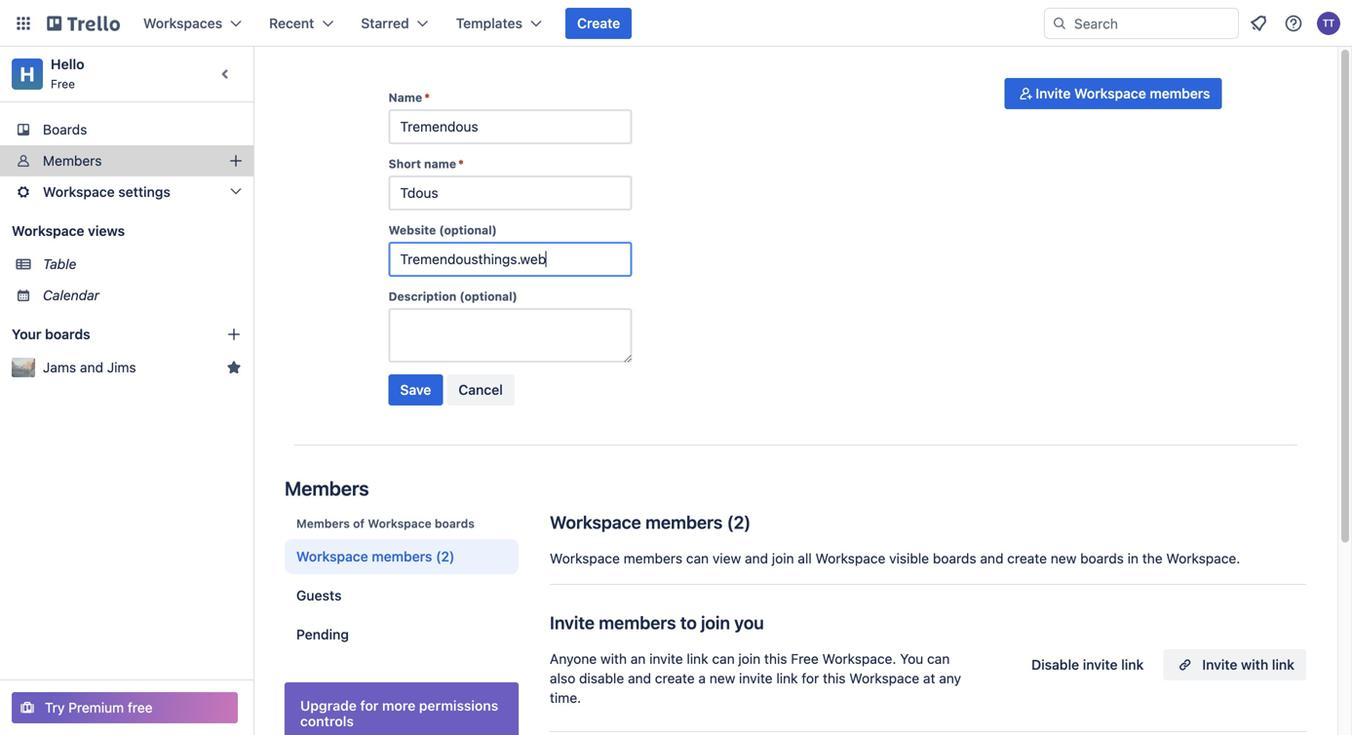 Task type: describe. For each thing, give the bounding box(es) containing it.
invite workspace members button
[[1005, 78, 1222, 109]]

recent button
[[257, 8, 345, 39]]

description
[[389, 290, 457, 303]]

1 vertical spatial members
[[285, 477, 369, 500]]

invite with link button
[[1164, 649, 1307, 681]]

a
[[699, 670, 706, 686]]

members inside button
[[1150, 85, 1211, 101]]

any
[[939, 670, 961, 686]]

members of workspace boards
[[296, 517, 475, 530]]

hello free
[[51, 56, 84, 91]]

workspace views
[[12, 223, 125, 239]]

1 horizontal spatial invite
[[739, 670, 773, 686]]

cancel button
[[447, 374, 515, 406]]

new inside the anyone with an invite link can join this free workspace. you can also disable and create a new invite link for this workspace at any time.
[[710, 670, 736, 686]]

you
[[900, 651, 924, 667]]

(optional) for website (optional)
[[439, 223, 497, 237]]

primary element
[[0, 0, 1352, 47]]

controls
[[300, 713, 354, 729]]

members inside "link"
[[43, 153, 102, 169]]

cancel
[[459, 382, 503, 398]]

name
[[424, 157, 456, 171]]

jams and jims
[[43, 359, 136, 375]]

templates button
[[444, 8, 554, 39]]

with for invite
[[1241, 657, 1269, 673]]

an
[[631, 651, 646, 667]]

try premium free button
[[12, 692, 238, 724]]

workspace settings button
[[0, 176, 254, 208]]

( 2 )
[[727, 512, 751, 533]]

1 horizontal spatial workspace members
[[550, 512, 723, 533]]

1 horizontal spatial this
[[823, 670, 846, 686]]

workspaces
[[143, 15, 222, 31]]

1 horizontal spatial *
[[458, 157, 464, 171]]

1 horizontal spatial can
[[712, 651, 735, 667]]

invite for invite with link
[[1203, 657, 1238, 673]]

0 horizontal spatial *
[[424, 91, 430, 104]]

workspace members can view and join all workspace visible boards and create new boards in the workspace.
[[550, 550, 1241, 567]]

invite with link
[[1203, 657, 1295, 673]]

for inside the anyone with an invite link can join this free workspace. you can also disable and create a new invite link for this workspace at any time.
[[802, 670, 819, 686]]

the
[[1143, 550, 1163, 567]]

disable
[[579, 670, 624, 686]]

jams
[[43, 359, 76, 375]]

anyone with an invite link can join this free workspace. you can also disable and create a new invite link for this workspace at any time.
[[550, 651, 961, 706]]

invite for invite workspace members
[[1036, 85, 1071, 101]]

organizationdetailform element
[[389, 90, 632, 413]]

create
[[577, 15, 620, 31]]

save
[[400, 382, 431, 398]]

invite workspace members
[[1036, 85, 1211, 101]]

0 vertical spatial new
[[1051, 550, 1077, 567]]

name *
[[389, 91, 430, 104]]

hello
[[51, 56, 84, 72]]

invite members to join you
[[550, 612, 764, 633]]

starred button
[[349, 8, 440, 39]]

1 vertical spatial workspace members
[[296, 548, 432, 565]]

name
[[389, 91, 422, 104]]

of
[[353, 517, 365, 530]]

disable
[[1032, 657, 1080, 673]]

pending
[[296, 626, 349, 643]]

to
[[680, 612, 697, 633]]

visible
[[889, 550, 929, 567]]

calendar
[[43, 287, 99, 303]]

short
[[389, 157, 421, 171]]

starred icon image
[[226, 360, 242, 375]]

and right view at the bottom right
[[745, 550, 768, 567]]

h link
[[12, 59, 43, 90]]

workspace. inside the anyone with an invite link can join this free workspace. you can also disable and create a new invite link for this workspace at any time.
[[823, 651, 897, 667]]

try
[[45, 700, 65, 716]]

time.
[[550, 690, 581, 706]]

disable invite link button
[[1020, 649, 1156, 681]]

boards link
[[0, 114, 254, 145]]

all
[[798, 550, 812, 567]]

settings
[[118, 184, 170, 200]]

members left the (
[[646, 512, 723, 533]]

create button
[[566, 8, 632, 39]]

2
[[734, 512, 744, 533]]

(2)
[[436, 548, 455, 565]]

recent
[[269, 15, 314, 31]]

short name *
[[389, 157, 464, 171]]

website
[[389, 223, 436, 237]]

free inside the anyone with an invite link can join this free workspace. you can also disable and create a new invite link for this workspace at any time.
[[791, 651, 819, 667]]



Task type: vqa. For each thing, say whether or not it's contained in the screenshot.
other
no



Task type: locate. For each thing, give the bounding box(es) containing it.
disable invite link
[[1032, 657, 1144, 673]]

0 vertical spatial invite
[[1036, 85, 1071, 101]]

table link
[[43, 254, 242, 274]]

2 horizontal spatial invite
[[1083, 657, 1118, 673]]

0 vertical spatial (optional)
[[439, 223, 497, 237]]

members up of
[[285, 477, 369, 500]]

1 vertical spatial join
[[701, 612, 730, 633]]

join left all
[[772, 550, 794, 567]]

back to home image
[[47, 8, 120, 39]]

1 vertical spatial invite
[[550, 612, 595, 633]]

try premium free
[[45, 700, 153, 716]]

premium
[[68, 700, 124, 716]]

calendar link
[[43, 286, 242, 305]]

link
[[687, 651, 708, 667], [1122, 657, 1144, 673], [1272, 657, 1295, 673], [777, 670, 798, 686]]

members
[[1150, 85, 1211, 101], [646, 512, 723, 533], [372, 548, 432, 565], [624, 550, 683, 567], [599, 612, 676, 633]]

1 vertical spatial this
[[823, 670, 846, 686]]

0 vertical spatial for
[[802, 670, 819, 686]]

save button
[[389, 374, 443, 406]]

workspace members
[[550, 512, 723, 533], [296, 548, 432, 565]]

pending link
[[285, 617, 519, 652]]

templates
[[456, 15, 523, 31]]

0 vertical spatial *
[[424, 91, 430, 104]]

for
[[802, 670, 819, 686], [360, 698, 379, 714]]

0 vertical spatial members
[[43, 153, 102, 169]]

)
[[744, 512, 751, 533]]

0 vertical spatial workspace.
[[1167, 550, 1241, 567]]

join inside the anyone with an invite link can join this free workspace. you can also disable and create a new invite link for this workspace at any time.
[[739, 651, 761, 667]]

website (optional)
[[389, 223, 497, 237]]

your boards
[[12, 326, 90, 342]]

(
[[727, 512, 734, 533]]

members up an
[[599, 612, 676, 633]]

your
[[12, 326, 41, 342]]

guests
[[296, 587, 342, 604]]

description (optional)
[[389, 290, 518, 303]]

with inside button
[[1241, 657, 1269, 673]]

add board image
[[226, 327, 242, 342]]

jims
[[107, 359, 136, 375]]

in
[[1128, 550, 1139, 567]]

0 horizontal spatial this
[[764, 651, 787, 667]]

search image
[[1052, 16, 1068, 31]]

2 horizontal spatial invite
[[1203, 657, 1238, 673]]

and down an
[[628, 670, 651, 686]]

new
[[1051, 550, 1077, 567], [710, 670, 736, 686]]

and
[[80, 359, 103, 375], [745, 550, 768, 567], [980, 550, 1004, 567], [628, 670, 651, 686]]

more
[[382, 698, 416, 714]]

workspace inside popup button
[[43, 184, 115, 200]]

0 horizontal spatial free
[[51, 77, 75, 91]]

starred
[[361, 15, 409, 31]]

*
[[424, 91, 430, 104], [458, 157, 464, 171]]

jams and jims link
[[43, 358, 218, 377]]

1 horizontal spatial for
[[802, 670, 819, 686]]

h
[[20, 62, 35, 85]]

2 vertical spatial join
[[739, 651, 761, 667]]

and right visible
[[980, 550, 1004, 567]]

0 horizontal spatial for
[[360, 698, 379, 714]]

1 horizontal spatial free
[[791, 651, 819, 667]]

you
[[734, 612, 764, 633]]

can left view at the bottom right
[[686, 550, 709, 567]]

1 vertical spatial (optional)
[[460, 290, 518, 303]]

1 vertical spatial create
[[655, 670, 695, 686]]

0 horizontal spatial invite
[[650, 651, 683, 667]]

0 vertical spatial free
[[51, 77, 75, 91]]

permissions
[[419, 698, 498, 714]]

hello link
[[51, 56, 84, 72]]

0 vertical spatial join
[[772, 550, 794, 567]]

workspaces button
[[132, 8, 254, 39]]

can up at
[[927, 651, 950, 667]]

boards left in
[[1081, 550, 1124, 567]]

0 horizontal spatial can
[[686, 550, 709, 567]]

join
[[772, 550, 794, 567], [701, 612, 730, 633], [739, 651, 761, 667]]

members up invite members to join you
[[624, 550, 683, 567]]

(optional) right description
[[460, 290, 518, 303]]

1 vertical spatial for
[[360, 698, 379, 714]]

workspace settings
[[43, 184, 170, 200]]

None text field
[[389, 109, 632, 144], [389, 242, 632, 277], [389, 109, 632, 144], [389, 242, 632, 277]]

2 vertical spatial members
[[296, 517, 350, 530]]

sm image
[[1016, 84, 1036, 103]]

2 horizontal spatial can
[[927, 651, 950, 667]]

members down search field
[[1150, 85, 1211, 101]]

0 horizontal spatial with
[[601, 651, 627, 667]]

0 vertical spatial this
[[764, 651, 787, 667]]

create inside the anyone with an invite link can join this free workspace. you can also disable and create a new invite link for this workspace at any time.
[[655, 670, 695, 686]]

1 vertical spatial *
[[458, 157, 464, 171]]

1 horizontal spatial new
[[1051, 550, 1077, 567]]

0 horizontal spatial workspace members
[[296, 548, 432, 565]]

1 horizontal spatial workspace.
[[1167, 550, 1241, 567]]

also
[[550, 670, 576, 686]]

views
[[88, 223, 125, 239]]

1 horizontal spatial create
[[1007, 550, 1047, 567]]

0 vertical spatial workspace members
[[550, 512, 723, 533]]

open information menu image
[[1284, 14, 1304, 33]]

workspace inside button
[[1075, 85, 1146, 101]]

join right to
[[701, 612, 730, 633]]

boards
[[45, 326, 90, 342], [435, 517, 475, 530], [933, 550, 977, 567], [1081, 550, 1124, 567]]

with inside the anyone with an invite link can join this free workspace. you can also disable and create a new invite link for this workspace at any time.
[[601, 651, 627, 667]]

at
[[923, 670, 936, 686]]

your boards with 1 items element
[[12, 323, 197, 346]]

0 horizontal spatial create
[[655, 670, 695, 686]]

join down you
[[739, 651, 761, 667]]

1 vertical spatial free
[[791, 651, 819, 667]]

1 horizontal spatial with
[[1241, 657, 1269, 673]]

can
[[686, 550, 709, 567], [712, 651, 735, 667], [927, 651, 950, 667]]

invite for invite members to join you
[[550, 612, 595, 633]]

new left in
[[1051, 550, 1077, 567]]

create
[[1007, 550, 1047, 567], [655, 670, 695, 686]]

members left of
[[296, 517, 350, 530]]

workspace. right the at the bottom of the page
[[1167, 550, 1241, 567]]

members down boards
[[43, 153, 102, 169]]

boards right visible
[[933, 550, 977, 567]]

1 horizontal spatial invite
[[1036, 85, 1071, 101]]

members down members of workspace boards
[[372, 548, 432, 565]]

members link
[[0, 145, 254, 176]]

boards up jams
[[45, 326, 90, 342]]

2 vertical spatial invite
[[1203, 657, 1238, 673]]

2 horizontal spatial join
[[772, 550, 794, 567]]

free inside hello free
[[51, 77, 75, 91]]

terry turtle (terryturtle) image
[[1317, 12, 1341, 35]]

boards inside 'element'
[[45, 326, 90, 342]]

upgrade
[[300, 698, 357, 714]]

1 vertical spatial new
[[710, 670, 736, 686]]

workspace.
[[1167, 550, 1241, 567], [823, 651, 897, 667]]

(optional)
[[439, 223, 497, 237], [460, 290, 518, 303]]

this
[[764, 651, 787, 667], [823, 670, 846, 686]]

guests link
[[285, 578, 519, 613]]

free
[[128, 700, 153, 716]]

0 notifications image
[[1247, 12, 1271, 35]]

and inside the anyone with an invite link can join this free workspace. you can also disable and create a new invite link for this workspace at any time.
[[628, 670, 651, 686]]

workspace inside the anyone with an invite link can join this free workspace. you can also disable and create a new invite link for this workspace at any time.
[[850, 670, 920, 686]]

workspace. left you
[[823, 651, 897, 667]]

with for anyone
[[601, 651, 627, 667]]

0 horizontal spatial new
[[710, 670, 736, 686]]

invite right a
[[739, 670, 773, 686]]

1 vertical spatial workspace.
[[823, 651, 897, 667]]

0 horizontal spatial invite
[[550, 612, 595, 633]]

invite right an
[[650, 651, 683, 667]]

0 horizontal spatial join
[[701, 612, 730, 633]]

new right a
[[710, 670, 736, 686]]

invite right disable
[[1083, 657, 1118, 673]]

with
[[601, 651, 627, 667], [1241, 657, 1269, 673]]

workspace members left the (
[[550, 512, 723, 533]]

(optional) right website
[[439, 223, 497, 237]]

0 vertical spatial create
[[1007, 550, 1047, 567]]

and left the jims
[[80, 359, 103, 375]]

anyone
[[550, 651, 597, 667]]

upgrade for more permissions controls
[[300, 698, 498, 729]]

workspace navigation collapse icon image
[[213, 60, 240, 88]]

boards up (2)
[[435, 517, 475, 530]]

boards
[[43, 121, 87, 137]]

invite inside button
[[1083, 657, 1118, 673]]

(optional) for description (optional)
[[460, 290, 518, 303]]

Search field
[[1068, 9, 1238, 38]]

workspace members down of
[[296, 548, 432, 565]]

None text field
[[389, 176, 632, 211], [389, 308, 632, 363], [389, 176, 632, 211], [389, 308, 632, 363]]

0 horizontal spatial workspace.
[[823, 651, 897, 667]]

view
[[713, 550, 741, 567]]

table
[[43, 256, 76, 272]]

can down you
[[712, 651, 735, 667]]

members
[[43, 153, 102, 169], [285, 477, 369, 500], [296, 517, 350, 530]]

for inside upgrade for more permissions controls
[[360, 698, 379, 714]]

1 horizontal spatial join
[[739, 651, 761, 667]]



